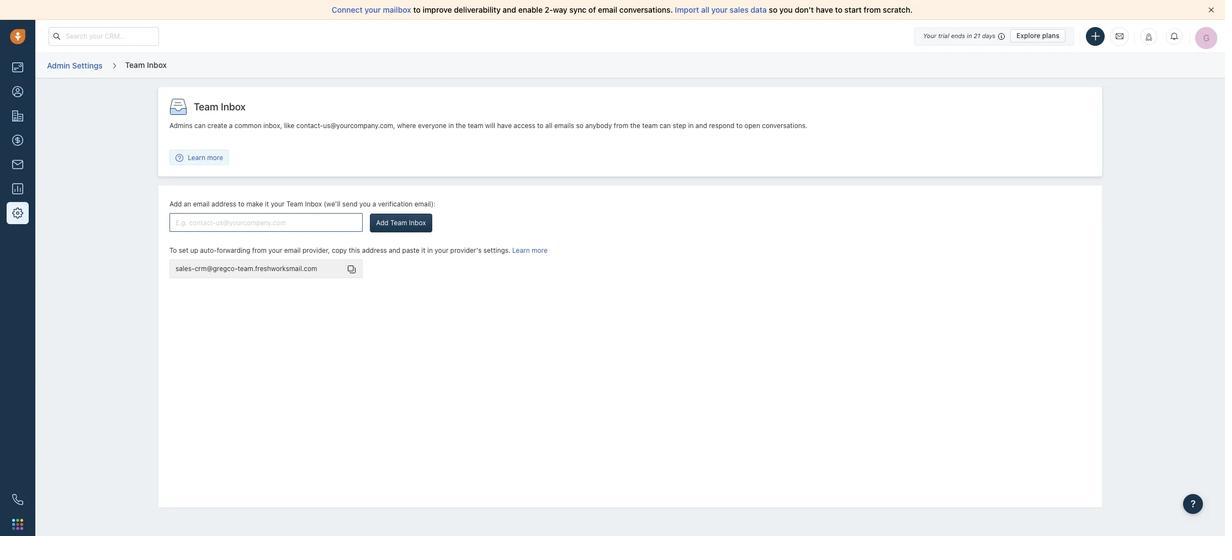 Task type: describe. For each thing, give the bounding box(es) containing it.
paste
[[402, 246, 420, 255]]

email):
[[415, 200, 436, 208]]

your left mailbox
[[365, 5, 381, 14]]

start
[[845, 5, 862, 14]]

open
[[745, 121, 760, 130]]

import
[[675, 5, 699, 14]]

phone element
[[7, 489, 29, 511]]

ends
[[951, 32, 965, 39]]

1 vertical spatial you
[[359, 200, 371, 208]]

add an email address to make it your team inbox (we'll send you a verification email):
[[169, 200, 436, 208]]

freshworks switcher image
[[12, 519, 23, 530]]

team down search your crm... "text field"
[[125, 60, 145, 69]]

your up team.freshworksmail.com
[[269, 246, 282, 255]]

sync
[[570, 5, 587, 14]]

1 horizontal spatial conversations.
[[762, 121, 808, 130]]

to
[[169, 246, 177, 255]]

1 vertical spatial team inbox
[[194, 101, 246, 113]]

up
[[190, 246, 198, 255]]

what's new image
[[1145, 33, 1153, 41]]

like
[[284, 121, 295, 130]]

0 vertical spatial you
[[780, 5, 793, 14]]

0 vertical spatial have
[[816, 5, 833, 14]]

mailbox
[[383, 5, 411, 14]]

make
[[246, 200, 263, 208]]

settings.
[[484, 246, 511, 255]]

1 vertical spatial have
[[497, 121, 512, 130]]

create
[[208, 121, 227, 130]]

to set up auto-forwarding from your email provider, copy this address and paste it in your provider's settings. learn more
[[169, 246, 548, 255]]

your trial ends in 21 days
[[923, 32, 996, 39]]

add for add team inbox
[[376, 219, 389, 227]]

import all your sales data link
[[675, 5, 769, 14]]

1 vertical spatial a
[[373, 200, 376, 208]]

add team inbox
[[376, 219, 426, 227]]

connect your mailbox to improve deliverability and enable 2-way sync of email conversations. import all your sales data so you don't have to start from scratch.
[[332, 5, 913, 14]]

connect
[[332, 5, 363, 14]]

access
[[514, 121, 536, 130]]

team.freshworksmail.com
[[238, 265, 317, 273]]

your
[[923, 32, 937, 39]]

1 vertical spatial more
[[532, 246, 548, 255]]

admins can create a common inbox, like contact-us@yourcompany.com, where everyone in the team will have access to all emails so anybody from the team can step in and respond to open conversations.
[[169, 121, 808, 130]]

1 horizontal spatial from
[[614, 121, 629, 130]]

learn inside learn more link
[[188, 153, 205, 162]]

everyone
[[418, 121, 447, 130]]

plans
[[1043, 31, 1060, 40]]

0 vertical spatial conversations.
[[620, 5, 673, 14]]

days
[[982, 32, 996, 39]]

2 team from the left
[[642, 121, 658, 130]]

an
[[184, 200, 191, 208]]

provider,
[[303, 246, 330, 255]]

1 vertical spatial address
[[362, 246, 387, 255]]

2-
[[545, 5, 553, 14]]

in right everyone
[[449, 121, 454, 130]]

1 vertical spatial and
[[696, 121, 707, 130]]

enable
[[518, 5, 543, 14]]

to left start
[[835, 5, 843, 14]]

2 vertical spatial from
[[252, 246, 267, 255]]

1 the from the left
[[456, 121, 466, 130]]

1 horizontal spatial so
[[769, 5, 778, 14]]

2 can from the left
[[660, 121, 671, 130]]

of
[[589, 5, 596, 14]]

(we'll
[[324, 200, 341, 208]]

0 horizontal spatial so
[[576, 121, 584, 130]]

trial
[[938, 32, 950, 39]]

settings
[[72, 61, 103, 70]]

0 horizontal spatial all
[[546, 121, 553, 130]]

1 horizontal spatial email
[[284, 246, 301, 255]]

don't
[[795, 5, 814, 14]]

sales
[[730, 5, 749, 14]]

1 horizontal spatial it
[[421, 246, 426, 255]]



Task type: locate. For each thing, give the bounding box(es) containing it.
add for add an email address to make it your team inbox (we'll send you a verification email):
[[169, 200, 182, 208]]

phone image
[[12, 494, 23, 505]]

0 horizontal spatial you
[[359, 200, 371, 208]]

emails
[[554, 121, 574, 130]]

have right don't
[[816, 5, 833, 14]]

to right mailbox
[[413, 5, 421, 14]]

0 vertical spatial address
[[212, 200, 236, 208]]

1 vertical spatial learn more link
[[512, 246, 548, 255]]

more right settings.
[[532, 246, 548, 255]]

0 vertical spatial and
[[503, 5, 516, 14]]

have right "will"
[[497, 121, 512, 130]]

admin settings link
[[46, 57, 103, 74]]

it
[[265, 200, 269, 208], [421, 246, 426, 255]]

0 horizontal spatial the
[[456, 121, 466, 130]]

team inside button
[[391, 219, 407, 227]]

learn
[[188, 153, 205, 162], [512, 246, 530, 255]]

add
[[169, 200, 182, 208], [376, 219, 389, 227]]

0 vertical spatial email
[[598, 5, 618, 14]]

0 horizontal spatial team inbox
[[125, 60, 167, 69]]

the
[[456, 121, 466, 130], [630, 121, 640, 130]]

send
[[342, 200, 358, 208]]

0 horizontal spatial conversations.
[[620, 5, 673, 14]]

0 horizontal spatial learn more link
[[170, 153, 229, 162]]

0 horizontal spatial learn
[[188, 153, 205, 162]]

admin
[[47, 61, 70, 70]]

1 horizontal spatial learn
[[512, 246, 530, 255]]

1 horizontal spatial a
[[373, 200, 376, 208]]

send email image
[[1116, 31, 1124, 41]]

and left respond
[[696, 121, 707, 130]]

0 horizontal spatial email
[[193, 200, 210, 208]]

E.g. contact-us@yourcompany.com text field
[[169, 213, 363, 232]]

1 vertical spatial it
[[421, 246, 426, 255]]

can left step
[[660, 121, 671, 130]]

1 horizontal spatial team
[[642, 121, 658, 130]]

1 horizontal spatial address
[[362, 246, 387, 255]]

email
[[598, 5, 618, 14], [193, 200, 210, 208], [284, 246, 301, 255]]

and left enable
[[503, 5, 516, 14]]

set
[[179, 246, 188, 255]]

all left the emails
[[546, 121, 553, 130]]

email right "of"
[[598, 5, 618, 14]]

respond
[[709, 121, 735, 130]]

1 horizontal spatial have
[[816, 5, 833, 14]]

0 vertical spatial so
[[769, 5, 778, 14]]

to left make
[[238, 200, 245, 208]]

1 horizontal spatial the
[[630, 121, 640, 130]]

0 horizontal spatial team
[[468, 121, 483, 130]]

1 vertical spatial conversations.
[[762, 121, 808, 130]]

will
[[485, 121, 495, 130]]

and left paste
[[389, 246, 400, 255]]

address right this
[[362, 246, 387, 255]]

your up e.g. contact-us@yourcompany.com text box on the top of the page
[[271, 200, 285, 208]]

21
[[974, 32, 981, 39]]

0 horizontal spatial address
[[212, 200, 236, 208]]

team
[[125, 60, 145, 69], [194, 101, 218, 113], [286, 200, 303, 208], [391, 219, 407, 227]]

your left provider's
[[435, 246, 449, 255]]

0 vertical spatial more
[[207, 153, 223, 162]]

0 horizontal spatial it
[[265, 200, 269, 208]]

forwarding
[[217, 246, 250, 255]]

2 vertical spatial and
[[389, 246, 400, 255]]

0 vertical spatial from
[[864, 5, 881, 14]]

1 vertical spatial all
[[546, 121, 553, 130]]

1 vertical spatial from
[[614, 121, 629, 130]]

0 horizontal spatial a
[[229, 121, 233, 130]]

team down verification
[[391, 219, 407, 227]]

0 horizontal spatial from
[[252, 246, 267, 255]]

in right paste
[[427, 246, 433, 255]]

team
[[468, 121, 483, 130], [642, 121, 658, 130]]

more down the create
[[207, 153, 223, 162]]

in
[[967, 32, 972, 39], [449, 121, 454, 130], [688, 121, 694, 130], [427, 246, 433, 255]]

learn more link down the create
[[170, 153, 229, 162]]

us@yourcompany.com,
[[323, 121, 395, 130]]

learn more link right settings.
[[512, 246, 548, 255]]

2 vertical spatial email
[[284, 246, 301, 255]]

1 horizontal spatial learn more link
[[512, 246, 548, 255]]

add inside button
[[376, 219, 389, 227]]

learn right settings.
[[512, 246, 530, 255]]

a
[[229, 121, 233, 130], [373, 200, 376, 208]]

so
[[769, 5, 778, 14], [576, 121, 584, 130]]

1 horizontal spatial and
[[503, 5, 516, 14]]

your
[[365, 5, 381, 14], [712, 5, 728, 14], [271, 200, 285, 208], [269, 246, 282, 255], [435, 246, 449, 255]]

team inbox down search your crm... "text field"
[[125, 60, 167, 69]]

0 vertical spatial learn more link
[[170, 153, 229, 162]]

in left 21
[[967, 32, 972, 39]]

can
[[194, 121, 206, 130], [660, 121, 671, 130]]

can left the create
[[194, 121, 206, 130]]

close image
[[1209, 7, 1214, 13]]

the right everyone
[[456, 121, 466, 130]]

admins
[[169, 121, 193, 130]]

admin settings
[[47, 61, 103, 70]]

add down verification
[[376, 219, 389, 227]]

add left 'an'
[[169, 200, 182, 208]]

more
[[207, 153, 223, 162], [532, 246, 548, 255]]

Search your CRM... text field
[[49, 27, 159, 46]]

you left don't
[[780, 5, 793, 14]]

0 horizontal spatial have
[[497, 121, 512, 130]]

explore
[[1017, 31, 1041, 40]]

learn down admins
[[188, 153, 205, 162]]

it right paste
[[421, 246, 426, 255]]

in right step
[[688, 121, 694, 130]]

anybody
[[586, 121, 612, 130]]

1 vertical spatial so
[[576, 121, 584, 130]]

1 horizontal spatial team inbox
[[194, 101, 246, 113]]

inbox
[[147, 60, 167, 69], [221, 101, 246, 113], [305, 200, 322, 208], [409, 219, 426, 227]]

and
[[503, 5, 516, 14], [696, 121, 707, 130], [389, 246, 400, 255]]

connect your mailbox link
[[332, 5, 413, 14]]

address
[[212, 200, 236, 208], [362, 246, 387, 255]]

a right the create
[[229, 121, 233, 130]]

explore plans link
[[1011, 29, 1066, 43]]

step
[[673, 121, 686, 130]]

1 can from the left
[[194, 121, 206, 130]]

provider's
[[450, 246, 482, 255]]

0 vertical spatial add
[[169, 200, 182, 208]]

0 vertical spatial all
[[701, 5, 710, 14]]

0 vertical spatial team inbox
[[125, 60, 167, 69]]

so right the emails
[[576, 121, 584, 130]]

2 horizontal spatial email
[[598, 5, 618, 14]]

to left open
[[737, 121, 743, 130]]

way
[[553, 5, 568, 14]]

so right data
[[769, 5, 778, 14]]

1 vertical spatial learn
[[512, 246, 530, 255]]

sales-crm@gregco-team.freshworksmail.com
[[176, 265, 317, 273]]

learn more link
[[170, 153, 229, 162], [512, 246, 548, 255]]

team left "will"
[[468, 121, 483, 130]]

you
[[780, 5, 793, 14], [359, 200, 371, 208]]

team left step
[[642, 121, 658, 130]]

from right anybody
[[614, 121, 629, 130]]

1 horizontal spatial more
[[532, 246, 548, 255]]

0 horizontal spatial can
[[194, 121, 206, 130]]

inbox inside button
[[409, 219, 426, 227]]

conversations. right open
[[762, 121, 808, 130]]

auto-
[[200, 246, 217, 255]]

all
[[701, 5, 710, 14], [546, 121, 553, 130]]

1 horizontal spatial all
[[701, 5, 710, 14]]

team inbox up the create
[[194, 101, 246, 113]]

0 horizontal spatial more
[[207, 153, 223, 162]]

a left verification
[[373, 200, 376, 208]]

have
[[816, 5, 833, 14], [497, 121, 512, 130]]

contact-
[[296, 121, 323, 130]]

1 team from the left
[[468, 121, 483, 130]]

explore plans
[[1017, 31, 1060, 40]]

team up e.g. contact-us@yourcompany.com text box on the top of the page
[[286, 200, 303, 208]]

0 vertical spatial a
[[229, 121, 233, 130]]

conversations. left import
[[620, 5, 673, 14]]

0 horizontal spatial add
[[169, 200, 182, 208]]

from up sales-crm@gregco-team.freshworksmail.com
[[252, 246, 267, 255]]

verification
[[378, 200, 413, 208]]

to right access
[[537, 121, 544, 130]]

conversations.
[[620, 5, 673, 14], [762, 121, 808, 130]]

0 vertical spatial learn
[[188, 153, 205, 162]]

improve
[[423, 5, 452, 14]]

from right start
[[864, 5, 881, 14]]

all right import
[[701, 5, 710, 14]]

sales-
[[176, 265, 195, 273]]

the right anybody
[[630, 121, 640, 130]]

team inbox
[[125, 60, 167, 69], [194, 101, 246, 113]]

1 vertical spatial email
[[193, 200, 210, 208]]

to
[[413, 5, 421, 14], [835, 5, 843, 14], [537, 121, 544, 130], [737, 121, 743, 130], [238, 200, 245, 208]]

crm@gregco-
[[195, 265, 238, 273]]

where
[[397, 121, 416, 130]]

from
[[864, 5, 881, 14], [614, 121, 629, 130], [252, 246, 267, 255]]

scratch.
[[883, 5, 913, 14]]

1 horizontal spatial you
[[780, 5, 793, 14]]

email right 'an'
[[193, 200, 210, 208]]

add team inbox button
[[370, 214, 432, 232]]

1 horizontal spatial can
[[660, 121, 671, 130]]

email up team.freshworksmail.com
[[284, 246, 301, 255]]

0 vertical spatial it
[[265, 200, 269, 208]]

team up the create
[[194, 101, 218, 113]]

1 horizontal spatial add
[[376, 219, 389, 227]]

common
[[235, 121, 262, 130]]

data
[[751, 5, 767, 14]]

0 horizontal spatial and
[[389, 246, 400, 255]]

1 vertical spatial add
[[376, 219, 389, 227]]

you right send
[[359, 200, 371, 208]]

this
[[349, 246, 360, 255]]

your left the sales
[[712, 5, 728, 14]]

it right make
[[265, 200, 269, 208]]

address left make
[[212, 200, 236, 208]]

2 the from the left
[[630, 121, 640, 130]]

deliverability
[[454, 5, 501, 14]]

2 horizontal spatial and
[[696, 121, 707, 130]]

inbox,
[[263, 121, 282, 130]]

learn more
[[188, 153, 223, 162]]

2 horizontal spatial from
[[864, 5, 881, 14]]

copy
[[332, 246, 347, 255]]



Task type: vqa. For each thing, say whether or not it's contained in the screenshot.
the bottommost using
no



